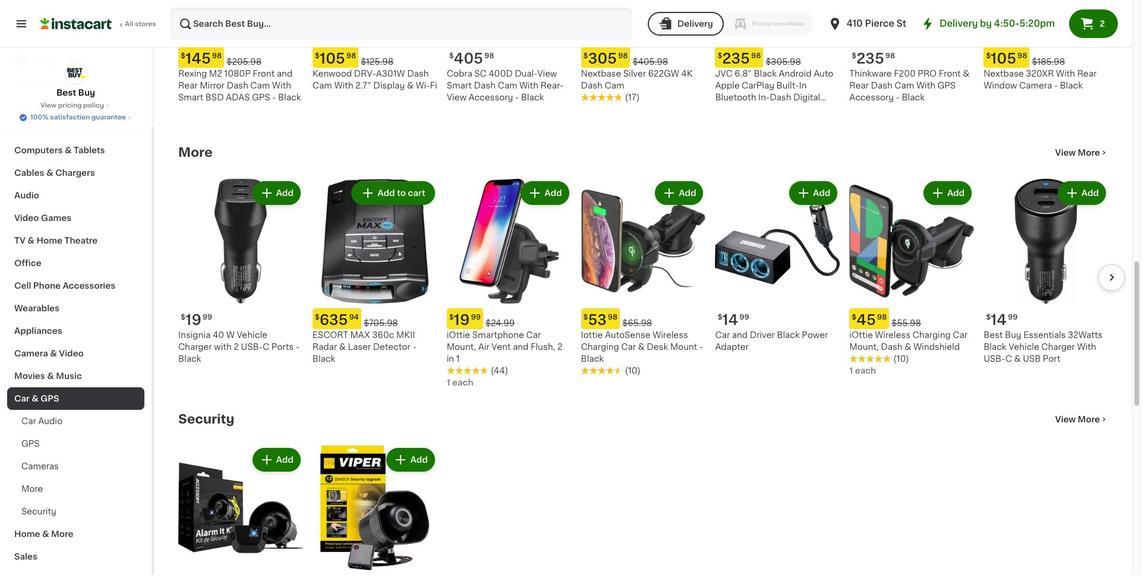 Task type: describe. For each thing, give the bounding box(es) containing it.
each for 19
[[452, 379, 474, 387]]

$105.98 original price: $125.98 element
[[313, 47, 437, 68]]

in-
[[759, 93, 770, 101]]

& right cables
[[46, 169, 53, 177]]

- inside thinkware f200 pro front & rear dash cam with gps accessory - black
[[896, 93, 900, 101]]

dash inside '$ 105 98 $125.98 kenwood drv-a301w dash cam with 2.7" display & wi-fi'
[[407, 69, 429, 78]]

$ inside $ 635 94 $705.98 escort max 360c mkii radar & laser detector - black
[[315, 314, 320, 321]]

dash inside thinkware f200 pro front & rear dash cam with gps accessory - black
[[871, 81, 893, 90]]

adapter
[[715, 343, 749, 351]]

add to cart button
[[353, 182, 434, 204]]

auto
[[814, 69, 834, 78]]

gps down movies & music
[[41, 395, 59, 403]]

buy for best buy essentials 32watts black vehicle charger with usb-c & usb port
[[1005, 331, 1022, 339]]

video inside camera & video link
[[59, 350, 84, 358]]

charging inside iottie autosense wireless charging car & desk mount - black
[[581, 343, 619, 351]]

$ inside $ 405 98
[[449, 52, 454, 59]]

item carousel region for security
[[162, 441, 1109, 575]]

2 inside $ 19 99 $24.99 iottie smartphone car mount, air vent and flush, 2 in 1
[[557, 343, 563, 351]]

cables & chargers link
[[7, 162, 144, 184]]

accessory inside thinkware f200 pro front & rear dash cam with gps accessory - black
[[850, 93, 894, 101]]

service type group
[[648, 12, 814, 36]]

98 up f200
[[886, 52, 895, 59]]

delivery for delivery by 4:50-5:20pm
[[940, 19, 978, 28]]

98 for jvc 6.8" black android auto apple carplay built-in bluetooth in-dash digital media receiver
[[751, 52, 761, 59]]

best for best buy
[[56, 89, 76, 97]]

it
[[52, 80, 58, 89]]

apple
[[715, 81, 740, 90]]

$ 53 98
[[584, 313, 618, 327]]

1 horizontal spatial more link
[[178, 146, 213, 160]]

view more link for security
[[1056, 414, 1109, 425]]

vehicle inside insignia 40 w vehicle charger with 2 usb-c ports - black
[[237, 331, 267, 339]]

wireless inside iottie wireless charging car mount, dash & windshield
[[875, 331, 911, 339]]

145
[[185, 52, 211, 65]]

nextbase for 305
[[581, 69, 621, 78]]

receiver
[[743, 105, 780, 113]]

$ 45 98
[[852, 313, 887, 327]]

19 for $ 19 99 $24.99 iottie smartphone car mount, air vent and flush, 2 in 1
[[454, 313, 470, 327]]

port
[[1043, 355, 1061, 363]]

with inside nextbase 320xr with rear window camera - black
[[1056, 69, 1075, 78]]

policy
[[83, 102, 104, 109]]

$145.98 original price: $205.98 element
[[178, 47, 303, 68]]

car inside $ 19 99 $24.99 iottie smartphone car mount, air vent and flush, 2 in 1
[[526, 331, 541, 339]]

94
[[349, 314, 359, 321]]

sales link
[[7, 546, 144, 568]]

guarantee
[[92, 114, 126, 121]]

cobra
[[447, 69, 472, 78]]

with inside thinkware f200 pro front & rear dash cam with gps accessory - black
[[917, 81, 936, 90]]

home & more
[[14, 530, 73, 539]]

delivery button
[[648, 12, 724, 36]]

(44)
[[491, 367, 508, 375]]

cables
[[14, 169, 44, 177]]

c inside insignia 40 w vehicle charger with 2 usb-c ports - black
[[263, 343, 269, 351]]

car audio
[[21, 417, 62, 426]]

99 for insignia
[[203, 314, 212, 321]]

0 horizontal spatial security link
[[7, 501, 144, 523]]

- inside cobra sc 400d dual-view smart dash cam with rear- view accessory - black
[[515, 93, 519, 101]]

- inside iottie autosense wireless charging car & desk mount - black
[[700, 343, 703, 351]]

sc
[[475, 69, 487, 78]]

& inside the best buy essentials 32watts black vehicle charger with usb-c & usb port
[[1014, 355, 1021, 363]]

car and driver black power adapter
[[715, 331, 828, 351]]

smartphone
[[472, 331, 524, 339]]

charging inside iottie wireless charging car mount, dash & windshield
[[913, 331, 951, 339]]

400d
[[489, 69, 513, 78]]

235 inside '$235.98 original price: $305.98' element
[[722, 52, 750, 65]]

instacart logo image
[[40, 17, 112, 31]]

movies & music
[[14, 372, 82, 380]]

m2
[[209, 69, 222, 78]]

& up movies & music
[[50, 350, 57, 358]]

car & gps link
[[7, 388, 144, 410]]

2 inside insignia 40 w vehicle charger with 2 usb-c ports - black
[[234, 343, 239, 351]]

$ inside $ 305 98
[[584, 52, 588, 59]]

5:20pm
[[1020, 19, 1055, 28]]

add for iottie wireless charging car mount, dash & windshield
[[948, 189, 965, 197]]

black inside car and driver black power adapter
[[777, 331, 800, 339]]

$105.98 original price: $185.98 element
[[984, 47, 1109, 68]]

rexing m2 1080p front and rear mirror dash cam with smart bsd adas gps - black
[[178, 69, 301, 101]]

phone
[[33, 282, 61, 290]]

cables & chargers
[[14, 169, 95, 177]]

100% satisfaction guarantee
[[30, 114, 126, 121]]

dash inside rexing m2 1080p front and rear mirror dash cam with smart bsd adas gps - black
[[227, 81, 248, 90]]

(10) for 53
[[625, 367, 641, 375]]

410 pierce st button
[[828, 7, 907, 40]]

$24.99
[[486, 319, 515, 327]]

adas
[[226, 93, 250, 101]]

wi-
[[416, 81, 430, 90]]

nextbase for 105
[[984, 69, 1024, 78]]

and inside rexing m2 1080p front and rear mirror dash cam with smart bsd adas gps - black
[[277, 69, 293, 78]]

appliances link
[[7, 320, 144, 342]]

(17)
[[625, 93, 640, 101]]

car inside iottie autosense wireless charging car & desk mount - black
[[621, 343, 636, 351]]

mkii
[[396, 331, 415, 339]]

dash inside nextbase silver 622gw 4k dash cam
[[581, 81, 603, 90]]

tv
[[14, 237, 26, 245]]

1 inside $ 19 99 $24.99 iottie smartphone car mount, air vent and flush, 2 in 1
[[456, 355, 460, 363]]

105 for $ 105 98
[[991, 52, 1017, 65]]

14 for car
[[722, 313, 738, 327]]

rear for thinkware f200 pro front & rear dash cam with gps accessory - black
[[850, 81, 869, 90]]

$ inside $ 53 98
[[584, 314, 588, 321]]

car inside car audio link
[[21, 417, 36, 426]]

video games link
[[7, 207, 144, 229]]

$ 14 99 for and
[[718, 313, 749, 327]]

carplay
[[742, 81, 775, 90]]

camera inside nextbase 320xr with rear window camera - black
[[1020, 81, 1052, 90]]

$ inside $ 19 99
[[181, 314, 185, 321]]

add for insignia 40 w vehicle charger with 2 usb-c ports - black
[[276, 189, 294, 197]]

mount, inside $ 19 99 $24.99 iottie smartphone car mount, air vent and flush, 2 in 1
[[447, 343, 476, 351]]

rear inside nextbase 320xr with rear window camera - black
[[1078, 69, 1097, 78]]

$ inside $ 19 99 $24.99 iottie smartphone car mount, air vent and flush, 2 in 1
[[449, 314, 454, 321]]

add inside button
[[378, 189, 395, 197]]

305
[[588, 52, 617, 65]]

0 vertical spatial security
[[178, 413, 234, 425]]

cam inside nextbase silver 622gw 4k dash cam
[[605, 81, 624, 90]]

cobra sc 400d dual-view smart dash cam with rear- view accessory - black
[[447, 69, 564, 101]]

cell phone accessories link
[[7, 275, 144, 297]]

iottie inside iottie wireless charging car mount, dash & windshield
[[850, 331, 873, 339]]

with inside '$ 105 98 $125.98 kenwood drv-a301w dash cam with 2.7" display & wi-fi'
[[334, 81, 353, 90]]

1080p
[[224, 69, 251, 78]]

dash inside iottie wireless charging car mount, dash & windshield
[[881, 343, 903, 351]]

pierce
[[865, 19, 895, 28]]

cam inside thinkware f200 pro front & rear dash cam with gps accessory - black
[[895, 81, 914, 90]]

$ inside the $ 145 98
[[181, 52, 185, 59]]

a301w
[[376, 69, 405, 78]]

add for car and driver black power adapter
[[813, 189, 831, 197]]

$ 19 99 $24.99 iottie smartphone car mount, air vent and flush, 2 in 1
[[447, 313, 563, 363]]

1 vertical spatial home
[[14, 530, 40, 539]]

& inside '$ 105 98 $125.98 kenwood drv-a301w dash cam with 2.7" display & wi-fi'
[[407, 81, 414, 90]]

add button for iottie autosense wireless charging car & desk mount - black
[[656, 182, 702, 204]]

add for iottie autosense wireless charging car & desk mount - black
[[679, 189, 696, 197]]

black inside thinkware f200 pro front & rear dash cam with gps accessory - black
[[902, 93, 925, 101]]

0 vertical spatial security link
[[178, 412, 234, 427]]

movies
[[14, 372, 45, 380]]

best buy link
[[56, 62, 95, 99]]

$ inside '$ 105 98 $125.98 kenwood drv-a301w dash cam with 2.7" display & wi-fi'
[[315, 52, 320, 59]]

add for iottie smartphone car mount, air vent and flush, 2 in 1
[[545, 189, 562, 197]]

635
[[320, 313, 348, 327]]

satisfaction
[[50, 114, 90, 121]]

item carousel region for more
[[178, 174, 1125, 393]]

- inside rexing m2 1080p front and rear mirror dash cam with smart bsd adas gps - black
[[272, 93, 276, 101]]

$125.98
[[361, 57, 394, 66]]

usb- inside insignia 40 w vehicle charger with 2 usb-c ports - black
[[241, 343, 263, 351]]

car inside iottie wireless charging car mount, dash & windshield
[[953, 331, 968, 339]]

cam inside '$ 105 98 $125.98 kenwood drv-a301w dash cam with 2.7" display & wi-fi'
[[313, 81, 332, 90]]

camera & video link
[[7, 342, 144, 365]]

- inside $ 635 94 $705.98 escort max 360c mkii radar & laser detector - black
[[413, 343, 416, 351]]

1 for 19
[[447, 379, 450, 387]]

pricing
[[58, 102, 82, 109]]

cam inside rexing m2 1080p front and rear mirror dash cam with smart bsd adas gps - black
[[250, 81, 270, 90]]

2 235 from the left
[[857, 52, 884, 65]]

1 each for 19
[[447, 379, 474, 387]]

all stores
[[125, 21, 156, 27]]

1 for 45
[[850, 367, 853, 375]]

view more for security
[[1056, 415, 1100, 424]]

100%
[[30, 114, 48, 121]]

buy for best buy
[[78, 89, 95, 97]]

computers & tablets
[[14, 146, 105, 155]]

99 inside $ 19 99 $24.99 iottie smartphone car mount, air vent and flush, 2 in 1
[[471, 314, 481, 321]]

rear for rexing m2 1080p front and rear mirror dash cam with smart bsd adas gps - black
[[178, 81, 198, 90]]

view pricing policy link
[[40, 101, 111, 111]]

with inside the best buy essentials 32watts black vehicle charger with usb-c & usb port
[[1077, 343, 1097, 351]]

thinkware
[[850, 69, 892, 78]]

display
[[373, 81, 405, 90]]

& inside $ 635 94 $705.98 escort max 360c mkii radar & laser detector - black
[[339, 343, 346, 351]]

all stores link
[[40, 7, 157, 40]]

car audio link
[[7, 410, 144, 433]]

shop
[[33, 56, 56, 65]]

video inside video games link
[[14, 214, 39, 222]]

usb- inside the best buy essentials 32watts black vehicle charger with usb-c & usb port
[[984, 355, 1006, 363]]

window
[[984, 81, 1017, 90]]

360c
[[372, 331, 394, 339]]

vehicle inside the best buy essentials 32watts black vehicle charger with usb-c & usb port
[[1009, 343, 1040, 351]]

$ 635 94 $705.98 escort max 360c mkii radar & laser detector - black
[[313, 313, 416, 363]]

4k
[[681, 69, 693, 78]]

$55.98
[[892, 319, 921, 327]]

1 vertical spatial more link
[[7, 478, 144, 501]]

add button for iottie wireless charging car mount, dash & windshield
[[925, 182, 971, 204]]

$45.98 original price: $55.98 element
[[850, 308, 974, 329]]

drv-
[[354, 69, 376, 78]]

black inside cobra sc 400d dual-view smart dash cam with rear- view accessory - black
[[521, 93, 544, 101]]

each for 45
[[855, 367, 876, 375]]

$ inside $ 105 98
[[986, 52, 991, 59]]

built-
[[777, 81, 799, 90]]

laser
[[348, 343, 371, 351]]



Task type: vqa. For each thing, say whether or not it's contained in the screenshot.
29
no



Task type: locate. For each thing, give the bounding box(es) containing it.
power
[[802, 331, 828, 339]]

2 charger from the left
[[1042, 343, 1075, 351]]

98 for nextbase silver 622gw 4k dash cam
[[618, 52, 628, 59]]

cameras link
[[7, 455, 144, 478]]

2 horizontal spatial 2
[[1100, 20, 1105, 28]]

appliances
[[14, 327, 62, 335]]

rexing
[[178, 69, 207, 78]]

buy left essentials
[[1005, 331, 1022, 339]]

1 vertical spatial video
[[59, 350, 84, 358]]

rear down the $105.98 original price: $185.98 element
[[1078, 69, 1097, 78]]

vehicle up the usb
[[1009, 343, 1040, 351]]

2 14 from the left
[[991, 313, 1007, 327]]

delivery
[[940, 19, 978, 28], [677, 20, 713, 28]]

0 horizontal spatial 19
[[185, 313, 201, 327]]

1 charger from the left
[[178, 343, 212, 351]]

$ 105 98 $125.98 kenwood drv-a301w dash cam with 2.7" display & wi-fi
[[313, 52, 437, 90]]

$ 14 99 up the best buy essentials 32watts black vehicle charger with usb-c & usb port
[[986, 313, 1018, 327]]

games
[[41, 214, 71, 222]]

1 horizontal spatial video
[[59, 350, 84, 358]]

digital
[[794, 93, 821, 101]]

- inside insignia 40 w vehicle charger with 2 usb-c ports - black
[[296, 343, 300, 351]]

1 horizontal spatial rear
[[850, 81, 869, 90]]

dash
[[407, 69, 429, 78], [227, 81, 248, 90], [474, 81, 496, 90], [581, 81, 603, 90], [871, 81, 893, 90], [770, 93, 792, 101], [881, 343, 903, 351]]

gps left window
[[938, 81, 956, 90]]

with down dual-
[[520, 81, 539, 90]]

1 horizontal spatial usb-
[[984, 355, 1006, 363]]

100% satisfaction guarantee button
[[18, 111, 133, 122]]

1 vertical spatial security
[[21, 508, 56, 516]]

iottie down '45'
[[850, 331, 873, 339]]

dash down the thinkware
[[871, 81, 893, 90]]

1 mount, from the left
[[447, 343, 476, 351]]

1 horizontal spatial security
[[178, 413, 234, 425]]

2 mount, from the left
[[850, 343, 879, 351]]

black inside insignia 40 w vehicle charger with 2 usb-c ports - black
[[178, 355, 201, 363]]

& left desk
[[638, 343, 645, 351]]

1 horizontal spatial delivery
[[940, 19, 978, 28]]

0 horizontal spatial vehicle
[[237, 331, 267, 339]]

1 vertical spatial view more
[[1056, 415, 1100, 424]]

105 inside the $105.98 original price: $185.98 element
[[991, 52, 1017, 65]]

$305.98
[[766, 57, 801, 66]]

cam down silver
[[605, 81, 624, 90]]

add button for car and driver black power adapter
[[791, 182, 837, 204]]

2 105 from the left
[[991, 52, 1017, 65]]

lists link
[[7, 96, 144, 120]]

99
[[203, 314, 212, 321], [471, 314, 481, 321], [740, 314, 749, 321], [1008, 314, 1018, 321]]

vehicle right w
[[237, 331, 267, 339]]

105 inside '$ 105 98 $125.98 kenwood drv-a301w dash cam with 2.7" display & wi-fi'
[[320, 52, 345, 65]]

1 cam from the left
[[250, 81, 270, 90]]

dash inside jvc 6.8" black android auto apple carplay built-in bluetooth in-dash digital media receiver
[[770, 93, 792, 101]]

add button for insignia 40 w vehicle charger with 2 usb-c ports - black
[[254, 182, 300, 204]]

2 nextbase from the left
[[984, 69, 1024, 78]]

rear inside thinkware f200 pro front & rear dash cam with gps accessory - black
[[850, 81, 869, 90]]

1 horizontal spatial and
[[513, 343, 529, 351]]

add for best buy essentials 32watts black vehicle charger with usb-c & usb port
[[1082, 189, 1099, 197]]

1 each down "in"
[[447, 379, 474, 387]]

0 vertical spatial c
[[263, 343, 269, 351]]

dash down $55.98
[[881, 343, 903, 351]]

0 vertical spatial audio
[[14, 191, 39, 200]]

1 vertical spatial view more link
[[1056, 414, 1109, 425]]

1 each for 45
[[850, 367, 876, 375]]

1 14 from the left
[[722, 313, 738, 327]]

with down pro
[[917, 81, 936, 90]]

98 inside '$ 105 98 $125.98 kenwood drv-a301w dash cam with 2.7" display & wi-fi'
[[346, 52, 356, 59]]

1 accessory from the left
[[469, 93, 513, 101]]

dash down built-
[[770, 93, 792, 101]]

delivery for delivery
[[677, 20, 713, 28]]

0 horizontal spatial 105
[[320, 52, 345, 65]]

view
[[537, 69, 557, 78], [447, 93, 467, 101], [40, 102, 57, 109], [1056, 149, 1076, 157], [1056, 415, 1076, 424]]

99 left $24.99
[[471, 314, 481, 321]]

black inside iottie autosense wireless charging car & desk mount - black
[[581, 355, 604, 363]]

1 horizontal spatial 1 each
[[850, 367, 876, 375]]

98 up m2
[[212, 52, 222, 59]]

1 105 from the left
[[320, 52, 345, 65]]

2 horizontal spatial and
[[732, 331, 748, 339]]

iottie inside $ 19 99 $24.99 iottie smartphone car mount, air vent and flush, 2 in 1
[[447, 331, 470, 339]]

0 vertical spatial (10)
[[894, 355, 909, 363]]

Search field
[[171, 8, 631, 39]]

charger up port at the bottom of page
[[1042, 343, 1075, 351]]

view pricing policy
[[40, 102, 104, 109]]

with
[[1056, 69, 1075, 78], [272, 81, 291, 90], [334, 81, 353, 90], [520, 81, 539, 90], [917, 81, 936, 90], [1077, 343, 1097, 351]]

2 vertical spatial 1
[[447, 379, 450, 387]]

99 for best
[[1008, 314, 1018, 321]]

99 inside $ 19 99
[[203, 314, 212, 321]]

5 cam from the left
[[895, 81, 914, 90]]

front for with
[[253, 69, 275, 78]]

- down dual-
[[515, 93, 519, 101]]

$53.98 original price: $65.98 element
[[581, 308, 706, 329]]

$ 235 98 up 6.8"
[[718, 52, 761, 65]]

best buy logo image
[[65, 62, 87, 84]]

0 horizontal spatial more link
[[7, 478, 144, 501]]

32watts
[[1068, 331, 1103, 339]]

2 button
[[1069, 10, 1118, 38]]

product group containing 635
[[313, 179, 437, 365]]

$ 305 98
[[584, 52, 628, 65]]

98 inside the $ 145 98
[[212, 52, 222, 59]]

98 up 6.8"
[[751, 52, 761, 59]]

1 235 from the left
[[722, 52, 750, 65]]

f200
[[894, 69, 916, 78]]

air
[[478, 343, 490, 351]]

accessory inside cobra sc 400d dual-view smart dash cam with rear- view accessory - black
[[469, 93, 513, 101]]

& inside iottie autosense wireless charging car & desk mount - black
[[638, 343, 645, 351]]

black inside nextbase 320xr with rear window camera - black
[[1060, 81, 1083, 90]]

$19.99 original price: $24.99 element
[[447, 308, 572, 329]]

gps inside thinkware f200 pro front & rear dash cam with gps accessory - black
[[938, 81, 956, 90]]

0 horizontal spatial (10)
[[625, 367, 641, 375]]

wireless up desk
[[653, 331, 688, 339]]

1 vertical spatial audio
[[38, 417, 62, 426]]

& left wi- at the top of page
[[407, 81, 414, 90]]

black down rear-
[[521, 93, 544, 101]]

& up sales 'link'
[[42, 530, 49, 539]]

1 horizontal spatial 235
[[857, 52, 884, 65]]

car
[[526, 331, 541, 339], [715, 331, 730, 339], [953, 331, 968, 339], [621, 343, 636, 351], [14, 395, 30, 403], [21, 417, 36, 426]]

105
[[320, 52, 345, 65], [991, 52, 1017, 65]]

0 horizontal spatial wireless
[[653, 331, 688, 339]]

with down $185.98
[[1056, 69, 1075, 78]]

black inside rexing m2 1080p front and rear mirror dash cam with smart bsd adas gps - black
[[278, 93, 301, 101]]

0 horizontal spatial 1
[[447, 379, 450, 387]]

1 horizontal spatial $ 14 99
[[986, 313, 1018, 327]]

cam
[[250, 81, 270, 90], [313, 81, 332, 90], [498, 81, 517, 90], [605, 81, 624, 90], [895, 81, 914, 90]]

st
[[897, 19, 907, 28]]

19 inside $ 19 99 $24.99 iottie smartphone car mount, air vent and flush, 2 in 1
[[454, 313, 470, 327]]

105 up 'kenwood'
[[320, 52, 345, 65]]

more link down cameras
[[7, 478, 144, 501]]

0 vertical spatial each
[[855, 367, 876, 375]]

smart left bsd
[[178, 93, 203, 101]]

0 horizontal spatial 235
[[722, 52, 750, 65]]

cam inside cobra sc 400d dual-view smart dash cam with rear- view accessory - black
[[498, 81, 517, 90]]

98 for rexing m2 1080p front and rear mirror dash cam with smart bsd adas gps - black
[[212, 52, 222, 59]]

- right ports
[[296, 343, 300, 351]]

- inside nextbase 320xr with rear window camera - black
[[1054, 81, 1058, 90]]

0 horizontal spatial rear
[[178, 81, 198, 90]]

video up tv
[[14, 214, 39, 222]]

$ 235 98 inside '$235.98 original price: $305.98' element
[[718, 52, 761, 65]]

wearables
[[14, 304, 59, 313]]

black inside jvc 6.8" black android auto apple carplay built-in bluetooth in-dash digital media receiver
[[754, 69, 777, 78]]

98 right 53
[[608, 314, 618, 321]]

front inside thinkware f200 pro front & rear dash cam with gps accessory - black
[[939, 69, 961, 78]]

office
[[14, 259, 41, 268]]

2 view more link from the top
[[1056, 414, 1109, 425]]

more
[[178, 146, 213, 159], [1078, 149, 1100, 157], [1078, 415, 1100, 424], [21, 485, 43, 493], [51, 530, 73, 539]]

0 horizontal spatial usb-
[[241, 343, 263, 351]]

1 horizontal spatial buy
[[78, 89, 95, 97]]

add
[[276, 189, 294, 197], [378, 189, 395, 197], [545, 189, 562, 197], [679, 189, 696, 197], [813, 189, 831, 197], [948, 189, 965, 197], [1082, 189, 1099, 197], [276, 456, 294, 464], [410, 456, 428, 464]]

2 horizontal spatial buy
[[1005, 331, 1022, 339]]

and inside $ 19 99 $24.99 iottie smartphone car mount, air vent and flush, 2 in 1
[[513, 343, 529, 351]]

1 horizontal spatial 1
[[456, 355, 460, 363]]

tv & home theatre
[[14, 237, 98, 245]]

front right pro
[[939, 69, 961, 78]]

0 vertical spatial item carousel region
[[178, 0, 1125, 127]]

usb- left the usb
[[984, 355, 1006, 363]]

and
[[277, 69, 293, 78], [732, 331, 748, 339], [513, 343, 529, 351]]

0 vertical spatial 1 each
[[850, 367, 876, 375]]

1 horizontal spatial iottie
[[850, 331, 873, 339]]

0 vertical spatial vehicle
[[237, 331, 267, 339]]

410 pierce st
[[847, 19, 907, 28]]

$185.98
[[1032, 57, 1065, 66]]

car inside car & gps link
[[14, 395, 30, 403]]

tv & home theatre link
[[7, 229, 144, 252]]

1 horizontal spatial (10)
[[894, 355, 909, 363]]

1 view more from the top
[[1056, 149, 1100, 157]]

1 vertical spatial smart
[[178, 93, 203, 101]]

detector
[[373, 343, 411, 351]]

0 horizontal spatial smart
[[178, 93, 203, 101]]

98 right '45'
[[877, 314, 887, 321]]

98 inside $ 305 98
[[618, 52, 628, 59]]

smart inside rexing m2 1080p front and rear mirror dash cam with smart bsd adas gps - black
[[178, 93, 203, 101]]

1 19 from the left
[[185, 313, 201, 327]]

android
[[779, 69, 812, 78]]

1 vertical spatial (10)
[[625, 367, 641, 375]]

wireless inside iottie autosense wireless charging car & desk mount - black
[[653, 331, 688, 339]]

(10) down iottie wireless charging car mount, dash & windshield at the bottom right of the page
[[894, 355, 909, 363]]

0 vertical spatial and
[[277, 69, 293, 78]]

dash down sc at the left of the page
[[474, 81, 496, 90]]

1 99 from the left
[[203, 314, 212, 321]]

0 horizontal spatial delivery
[[677, 20, 713, 28]]

2 horizontal spatial rear
[[1078, 69, 1097, 78]]

usb- right with
[[241, 343, 263, 351]]

2 front from the left
[[939, 69, 961, 78]]

dash down 1080p
[[227, 81, 248, 90]]

view more link for more
[[1056, 147, 1109, 159]]

add button for iottie smartphone car mount, air vent and flush, 2 in 1
[[522, 182, 568, 204]]

delivery up 4k on the right of page
[[677, 20, 713, 28]]

iottie
[[581, 331, 603, 339]]

black down radar
[[313, 355, 335, 363]]

1 each down '45'
[[850, 367, 876, 375]]

0 vertical spatial usb-
[[241, 343, 263, 351]]

98 inside $ 105 98
[[1018, 52, 1028, 59]]

& right tv
[[28, 237, 35, 245]]

$205.98
[[227, 57, 262, 66]]

98 inside $ 405 98
[[484, 52, 494, 59]]

99 for car
[[740, 314, 749, 321]]

1 vertical spatial charging
[[581, 343, 619, 351]]

front down the $205.98
[[253, 69, 275, 78]]

105 for $ 105 98 $125.98 kenwood drv-a301w dash cam with 2.7" display & wi-fi
[[320, 52, 345, 65]]

405
[[454, 52, 483, 65]]

1 horizontal spatial each
[[855, 367, 876, 375]]

black inside $ 635 94 $705.98 escort max 360c mkii radar & laser detector - black
[[313, 355, 335, 363]]

product group
[[178, 179, 303, 365], [313, 179, 437, 365], [447, 179, 572, 389], [581, 179, 706, 377], [715, 179, 840, 353], [850, 179, 974, 377], [984, 179, 1109, 365], [178, 446, 303, 575], [313, 446, 437, 575]]

1 vertical spatial usb-
[[984, 355, 1006, 363]]

0 horizontal spatial 2
[[234, 343, 239, 351]]

best
[[56, 89, 76, 97], [984, 331, 1003, 339]]

1 each inside product group
[[850, 367, 876, 375]]

dash inside cobra sc 400d dual-view smart dash cam with rear- view accessory - black
[[474, 81, 496, 90]]

1 horizontal spatial camera
[[1020, 81, 1052, 90]]

gps inside rexing m2 1080p front and rear mirror dash cam with smart bsd adas gps - black
[[252, 93, 270, 101]]

iottie autosense wireless charging car & desk mount - black
[[581, 331, 703, 363]]

1 vertical spatial and
[[732, 331, 748, 339]]

1 horizontal spatial security link
[[178, 412, 234, 427]]

- down mkii
[[413, 343, 416, 351]]

in
[[447, 355, 454, 363]]

front
[[253, 69, 275, 78], [939, 69, 961, 78]]

0 horizontal spatial $ 235 98
[[718, 52, 761, 65]]

with
[[214, 343, 232, 351]]

and up adapter
[[732, 331, 748, 339]]

windshield
[[914, 343, 960, 351]]

c left ports
[[263, 343, 269, 351]]

0 horizontal spatial camera
[[14, 350, 48, 358]]

home & more link
[[7, 523, 144, 546]]

add button
[[254, 182, 300, 204], [522, 182, 568, 204], [656, 182, 702, 204], [791, 182, 837, 204], [925, 182, 971, 204], [1059, 182, 1105, 204], [254, 449, 300, 471], [388, 449, 434, 471]]

1 horizontal spatial c
[[1006, 355, 1012, 363]]

and inside car and driver black power adapter
[[732, 331, 748, 339]]

1 view more link from the top
[[1056, 147, 1109, 159]]

- right adas
[[272, 93, 276, 101]]

1 vertical spatial 1
[[850, 367, 853, 375]]

add button for best buy essentials 32watts black vehicle charger with usb-c & usb port
[[1059, 182, 1105, 204]]

3 99 from the left
[[740, 314, 749, 321]]

0 vertical spatial charging
[[913, 331, 951, 339]]

1 iottie from the left
[[447, 331, 470, 339]]

98 for nextbase 320xr with rear window camera - black
[[1018, 52, 1028, 59]]

nextbase inside nextbase silver 622gw 4k dash cam
[[581, 69, 621, 78]]

item carousel region containing 19
[[178, 174, 1125, 393]]

1 vertical spatial item carousel region
[[178, 174, 1125, 393]]

2 19 from the left
[[454, 313, 470, 327]]

charger inside the best buy essentials 32watts black vehicle charger with usb-c & usb port
[[1042, 343, 1075, 351]]

product group containing 45
[[850, 179, 974, 377]]

$635.94 original price: $705.98 element
[[313, 308, 437, 329]]

1 inside product group
[[850, 367, 853, 375]]

black inside the best buy essentials 32watts black vehicle charger with usb-c & usb port
[[984, 343, 1007, 351]]

and down $145.98 original price: $205.98 element
[[277, 69, 293, 78]]

item carousel region containing add
[[162, 441, 1109, 575]]

0 horizontal spatial 14
[[722, 313, 738, 327]]

0 horizontal spatial $ 14 99
[[718, 313, 749, 327]]

0 horizontal spatial buy
[[33, 80, 50, 89]]

(10)
[[894, 355, 909, 363], [625, 367, 641, 375]]

mount, up "in"
[[447, 343, 476, 351]]

98 up drv-
[[346, 52, 356, 59]]

2 accessory from the left
[[850, 93, 894, 101]]

each inside product group
[[855, 367, 876, 375]]

1 vertical spatial camera
[[14, 350, 48, 358]]

0 vertical spatial camera
[[1020, 81, 1052, 90]]

1 horizontal spatial best
[[984, 331, 1003, 339]]

1 vertical spatial c
[[1006, 355, 1012, 363]]

nextbase up window
[[984, 69, 1024, 78]]

1 horizontal spatial 19
[[454, 313, 470, 327]]

2
[[1100, 20, 1105, 28], [234, 343, 239, 351], [557, 343, 563, 351]]

(10) down iottie autosense wireless charging car & desk mount - black
[[625, 367, 641, 375]]

$ 235 98 up the thinkware
[[852, 52, 895, 65]]

dual-
[[515, 69, 537, 78]]

iottie up "in"
[[447, 331, 470, 339]]

2 view more from the top
[[1056, 415, 1100, 424]]

cell phone accessories
[[14, 282, 115, 290]]

0 vertical spatial 1
[[456, 355, 460, 363]]

charging down iottie
[[581, 343, 619, 351]]

nextbase inside nextbase 320xr with rear window camera - black
[[984, 69, 1024, 78]]

mount, inside iottie wireless charging car mount, dash & windshield
[[850, 343, 879, 351]]

rear-
[[541, 81, 564, 90]]

98 up 320xr
[[1018, 52, 1028, 59]]

black right the driver
[[777, 331, 800, 339]]

camera & video
[[14, 350, 84, 358]]

view more for more
[[1056, 149, 1100, 157]]

car inside car and driver black power adapter
[[715, 331, 730, 339]]

with down $145.98 original price: $205.98 element
[[272, 81, 291, 90]]

1 horizontal spatial 105
[[991, 52, 1017, 65]]

14 for best
[[991, 313, 1007, 327]]

& right pro
[[963, 69, 970, 78]]

item carousel region
[[178, 0, 1125, 127], [178, 174, 1125, 393], [162, 441, 1109, 575]]

2 vertical spatial item carousel region
[[162, 441, 1109, 575]]

2 cam from the left
[[313, 81, 332, 90]]

1 nextbase from the left
[[581, 69, 621, 78]]

& inside thinkware f200 pro front & rear dash cam with gps accessory - black
[[963, 69, 970, 78]]

car down autosense
[[621, 343, 636, 351]]

1 horizontal spatial mount,
[[850, 343, 879, 351]]

98 for iottie wireless charging car mount, dash & windshield
[[877, 314, 887, 321]]

0 horizontal spatial mount,
[[447, 343, 476, 351]]

gps up cameras
[[21, 440, 40, 448]]

0 vertical spatial smart
[[447, 81, 472, 90]]

wearables link
[[7, 297, 144, 320]]

4 cam from the left
[[605, 81, 624, 90]]

rear down rexing at the left of the page
[[178, 81, 198, 90]]

delivery inside button
[[677, 20, 713, 28]]

14 up adapter
[[722, 313, 738, 327]]

1 horizontal spatial vehicle
[[1009, 343, 1040, 351]]

2 $ 14 99 from the left
[[986, 313, 1018, 327]]

charger down insignia
[[178, 343, 212, 351]]

& left laser
[[339, 343, 346, 351]]

insignia 40 w vehicle charger with 2 usb-c ports - black
[[178, 331, 300, 363]]

more link down bsd
[[178, 146, 213, 160]]

0 horizontal spatial video
[[14, 214, 39, 222]]

usb
[[1023, 355, 1041, 363]]

2 iottie from the left
[[850, 331, 873, 339]]

black up "carplay"
[[754, 69, 777, 78]]

1 $ 235 98 from the left
[[718, 52, 761, 65]]

best left essentials
[[984, 331, 1003, 339]]

1 vertical spatial 1 each
[[447, 379, 474, 387]]

best inside the best buy essentials 32watts black vehicle charger with usb-c & usb port
[[984, 331, 1003, 339]]

235 up 6.8"
[[722, 52, 750, 65]]

0 horizontal spatial best
[[56, 89, 76, 97]]

nextbase silver 622gw 4k dash cam
[[581, 69, 693, 90]]

98 for iottie autosense wireless charging car & desk mount - black
[[608, 314, 618, 321]]

charging up windshield
[[913, 331, 951, 339]]

dash down 305
[[581, 81, 603, 90]]

best up pricing
[[56, 89, 76, 97]]

cart
[[408, 189, 425, 197]]

front inside rexing m2 1080p front and rear mirror dash cam with smart bsd adas gps - black
[[253, 69, 275, 78]]

iottie wireless charging car mount, dash & windshield
[[850, 331, 968, 351]]

radar
[[313, 343, 337, 351]]

best buy
[[56, 89, 95, 97]]

0 vertical spatial view more
[[1056, 149, 1100, 157]]

charger inside insignia 40 w vehicle charger with 2 usb-c ports - black
[[178, 343, 212, 351]]

computers & tablets link
[[7, 139, 144, 162]]

view more link
[[1056, 147, 1109, 159], [1056, 414, 1109, 425]]

1 wireless from the left
[[653, 331, 688, 339]]

1 right "in"
[[456, 355, 460, 363]]

delivery left by at the right top
[[940, 19, 978, 28]]

& inside iottie wireless charging car mount, dash & windshield
[[905, 343, 912, 351]]

1 horizontal spatial smart
[[447, 81, 472, 90]]

1 horizontal spatial $ 235 98
[[852, 52, 895, 65]]

cam down 400d
[[498, 81, 517, 90]]

bluetooth
[[715, 93, 756, 101]]

cam down 1080p
[[250, 81, 270, 90]]

essentials
[[1024, 331, 1066, 339]]

2 wireless from the left
[[875, 331, 911, 339]]

$305.98 original price: $405.98 element
[[581, 47, 706, 68]]

2 99 from the left
[[471, 314, 481, 321]]

video games
[[14, 214, 71, 222]]

2 vertical spatial and
[[513, 343, 529, 351]]

with down 32watts
[[1077, 343, 1097, 351]]

camera up movies
[[14, 350, 48, 358]]

2 $ 235 98 from the left
[[852, 52, 895, 65]]

99 up the best buy essentials 32watts black vehicle charger with usb-c & usb port
[[1008, 314, 1018, 321]]

98 up sc at the left of the page
[[484, 52, 494, 59]]

235 up the thinkware
[[857, 52, 884, 65]]

1 horizontal spatial front
[[939, 69, 961, 78]]

None search field
[[170, 7, 632, 40]]

1 horizontal spatial charger
[[1042, 343, 1075, 351]]

19 left $24.99
[[454, 313, 470, 327]]

cam down 'kenwood'
[[313, 81, 332, 90]]

item carousel region containing 145
[[178, 0, 1125, 127]]

& down movies
[[32, 395, 39, 403]]

video up music
[[59, 350, 84, 358]]

rear inside rexing m2 1080p front and rear mirror dash cam with smart bsd adas gps - black
[[178, 81, 198, 90]]

home down video games
[[37, 237, 62, 245]]

best buy essentials 32watts black vehicle charger with usb-c & usb port
[[984, 331, 1103, 363]]

2.7"
[[356, 81, 371, 90]]

4 99 from the left
[[1008, 314, 1018, 321]]

with inside cobra sc 400d dual-view smart dash cam with rear- view accessory - black
[[520, 81, 539, 90]]

& left music
[[47, 372, 54, 380]]

smart inside cobra sc 400d dual-view smart dash cam with rear- view accessory - black
[[447, 81, 472, 90]]

$235.98 original price: $305.98 element
[[715, 47, 840, 68]]

c inside the best buy essentials 32watts black vehicle charger with usb-c & usb port
[[1006, 355, 1012, 363]]

with inside rexing m2 1080p front and rear mirror dash cam with smart bsd adas gps - black
[[272, 81, 291, 90]]

3 cam from the left
[[498, 81, 517, 90]]

0 vertical spatial home
[[37, 237, 62, 245]]

320xr
[[1026, 69, 1054, 78]]

delivery by 4:50-5:20pm link
[[921, 17, 1055, 31]]

0 horizontal spatial accessory
[[469, 93, 513, 101]]

2 inside button
[[1100, 20, 1105, 28]]

buy up 'policy'
[[78, 89, 95, 97]]

1 horizontal spatial nextbase
[[984, 69, 1024, 78]]

19 for $ 19 99
[[185, 313, 201, 327]]

nextbase down 305
[[581, 69, 621, 78]]

(10) for 45
[[894, 355, 909, 363]]

front for gps
[[939, 69, 961, 78]]

best for best buy essentials 32watts black vehicle charger with usb-c & usb port
[[984, 331, 1003, 339]]

1 front from the left
[[253, 69, 275, 78]]

1 horizontal spatial 2
[[557, 343, 563, 351]]

$ inside $ 45 98
[[852, 314, 857, 321]]

black down iottie
[[581, 355, 604, 363]]

- down f200
[[896, 93, 900, 101]]

$ 14 99 for buy
[[986, 313, 1018, 327]]

driver
[[750, 331, 775, 339]]

cell
[[14, 282, 31, 290]]

to
[[397, 189, 406, 197]]

98 inside $ 45 98
[[877, 314, 887, 321]]

- down $185.98
[[1054, 81, 1058, 90]]

tablets
[[74, 146, 105, 155]]

1 horizontal spatial wireless
[[875, 331, 911, 339]]

1 horizontal spatial accessory
[[850, 93, 894, 101]]

45
[[857, 313, 876, 327]]

0 vertical spatial best
[[56, 89, 76, 97]]

0 horizontal spatial front
[[253, 69, 275, 78]]

1 $ 14 99 from the left
[[718, 313, 749, 327]]

& left the usb
[[1014, 355, 1021, 363]]

1 horizontal spatial 14
[[991, 313, 1007, 327]]

ports
[[272, 343, 294, 351]]

audio down cables
[[14, 191, 39, 200]]

buy inside the best buy essentials 32watts black vehicle charger with usb-c & usb port
[[1005, 331, 1022, 339]]

0 horizontal spatial 1 each
[[447, 379, 474, 387]]

with down 'kenwood'
[[334, 81, 353, 90]]

product group containing 53
[[581, 179, 706, 377]]

1 vertical spatial best
[[984, 331, 1003, 339]]

& left tablets
[[65, 146, 72, 155]]



